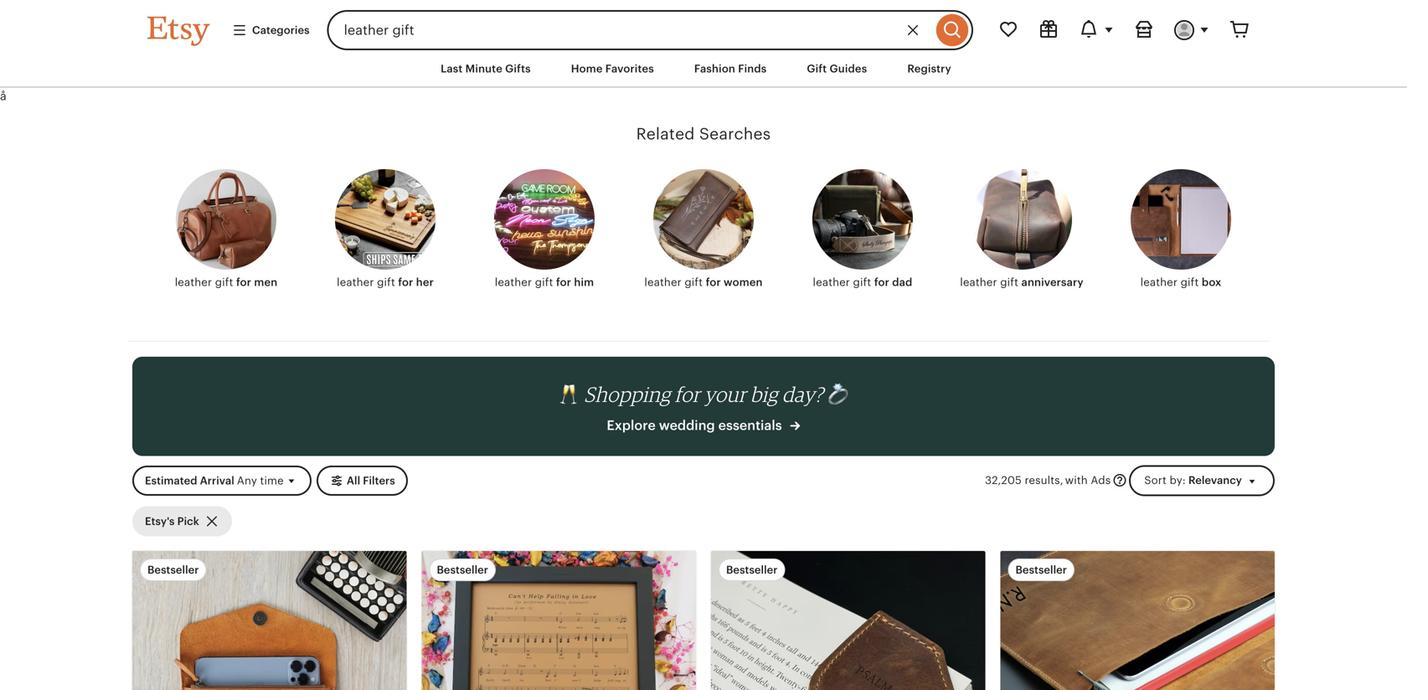 Task type: vqa. For each thing, say whether or not it's contained in the screenshot.
the 20 String Lights Flower Leaves Fairy Lights for Bedroom Room Decor/ Wall Hanging Lights Wedding Dorm Lights IMAGE
no



Task type: locate. For each thing, give the bounding box(es) containing it.
1 gift from the left
[[215, 276, 233, 289]]

last minute gifts
[[441, 62, 531, 75]]

product video element
[[132, 551, 407, 690], [422, 551, 696, 690]]

7 leather from the left
[[1141, 276, 1178, 289]]

etsy's pick link
[[132, 506, 232, 537]]

gift left box
[[1181, 276, 1199, 289]]

gift left her
[[377, 276, 395, 289]]

for left men
[[236, 276, 251, 289]]

gift guides link
[[794, 54, 880, 84]]

last minute gifts link
[[428, 54, 543, 84]]

4 bestseller link from the left
[[1001, 551, 1275, 690]]

3 gift from the left
[[535, 276, 553, 289]]

gift left the dad
[[853, 276, 871, 289]]

2 product video element from the left
[[422, 551, 696, 690]]

her
[[416, 276, 434, 289]]

categories button
[[219, 15, 322, 45]]

leather left the dad
[[813, 276, 850, 289]]

for for men
[[236, 276, 251, 289]]

arrival
[[200, 474, 234, 487]]

leather for leather gift for women
[[644, 276, 682, 289]]

bestseller link
[[132, 551, 407, 690], [422, 551, 696, 690], [711, 551, 986, 690], [1001, 551, 1275, 690]]

for left the dad
[[874, 276, 890, 289]]

leather left anniversary
[[960, 276, 997, 289]]

3 leather from the left
[[495, 276, 532, 289]]

related
[[636, 125, 695, 143]]

leather right "him"
[[644, 276, 682, 289]]

3 bestseller from the left
[[726, 564, 778, 576]]

gift for box
[[1181, 276, 1199, 289]]

menu bar
[[117, 50, 1290, 88]]

guides
[[830, 62, 867, 75]]

leatherwork anniversary gift sheet music, leather 9th anniversary gift love etched in leather, couple gift sheet music notes, labor day gift image
[[422, 551, 696, 690]]

7 gift from the left
[[1181, 276, 1199, 289]]

shopping
[[584, 382, 670, 407]]

💍
[[828, 382, 849, 407]]

2 gift from the left
[[377, 276, 395, 289]]

gift left anniversary
[[1000, 276, 1019, 289]]

wedding
[[659, 418, 715, 433]]

🥂
[[558, 382, 580, 407]]

0 horizontal spatial product video element
[[132, 551, 407, 690]]

6 leather from the left
[[960, 276, 997, 289]]

leather for leather gift for him
[[495, 276, 532, 289]]

gift left women
[[685, 276, 703, 289]]

registry
[[907, 62, 952, 75]]

32,205
[[985, 474, 1022, 487]]

5 leather from the left
[[813, 276, 850, 289]]

for left women
[[706, 276, 721, 289]]

leather left her
[[337, 276, 374, 289]]

None search field
[[327, 10, 973, 50]]

women
[[724, 276, 763, 289]]

big
[[750, 382, 778, 407]]

sort
[[1144, 474, 1167, 487]]

pick
[[177, 515, 199, 528]]

leather gift for women
[[644, 276, 763, 289]]

for left "him"
[[556, 276, 571, 289]]

by:
[[1170, 474, 1186, 487]]

gift left men
[[215, 276, 233, 289]]

explore
[[607, 418, 656, 433]]

for for dad
[[874, 276, 890, 289]]

leather for leather gift for her
[[337, 276, 374, 289]]

home favorites link
[[558, 54, 667, 84]]

for for your
[[675, 382, 700, 407]]

leather for leather gift for dad
[[813, 276, 850, 289]]

for left her
[[398, 276, 413, 289]]

for up wedding
[[675, 382, 700, 407]]

gift guides
[[807, 62, 867, 75]]

1 bestseller link from the left
[[132, 551, 407, 690]]

explore wedding essentials
[[607, 418, 785, 433]]

4 leather from the left
[[644, 276, 682, 289]]

1 product video element from the left
[[132, 551, 407, 690]]

2 leather from the left
[[337, 276, 374, 289]]

gift left "him"
[[535, 276, 553, 289]]

custom christmas gift, business leather portfolio, personalized leather document organizer, portfolio cover, office paper case, macbook case image
[[1001, 551, 1275, 690]]

6 gift from the left
[[1000, 276, 1019, 289]]

bestseller
[[147, 564, 199, 576], [437, 564, 488, 576], [726, 564, 778, 576], [1016, 564, 1067, 576]]

sort by: relevancy
[[1144, 474, 1242, 487]]

leather left box
[[1141, 276, 1178, 289]]

leather gift for dad
[[813, 276, 913, 289]]

leather for leather gift anniversary
[[960, 276, 997, 289]]

menu bar containing last minute gifts
[[117, 50, 1290, 88]]

leather left men
[[175, 276, 212, 289]]

1 horizontal spatial product video element
[[422, 551, 696, 690]]

5 gift from the left
[[853, 276, 871, 289]]

leather
[[175, 276, 212, 289], [337, 276, 374, 289], [495, 276, 532, 289], [644, 276, 682, 289], [813, 276, 850, 289], [960, 276, 997, 289], [1141, 276, 1178, 289]]

1 leather from the left
[[175, 276, 212, 289]]

fashion finds
[[694, 62, 767, 75]]

gift
[[215, 276, 233, 289], [377, 276, 395, 289], [535, 276, 553, 289], [685, 276, 703, 289], [853, 276, 871, 289], [1000, 276, 1019, 289], [1181, 276, 1199, 289]]

for for him
[[556, 276, 571, 289]]

for
[[236, 276, 251, 289], [398, 276, 413, 289], [556, 276, 571, 289], [706, 276, 721, 289], [874, 276, 890, 289], [675, 382, 700, 407]]

leather gift box
[[1141, 276, 1222, 289]]

anniversary
[[1022, 276, 1084, 289]]

leather for leather gift box
[[1141, 276, 1178, 289]]

all filters button
[[316, 466, 408, 496]]

leather left "him"
[[495, 276, 532, 289]]

personalized leather corner bookmark and cord keeper, cable organizer, anniversary gift, booklover gift, gift for teacher, gift for him image
[[711, 551, 986, 690]]

fashion finds link
[[682, 54, 779, 84]]

4 gift from the left
[[685, 276, 703, 289]]

🥂 shopping for your big day? 💍
[[558, 382, 849, 407]]



Task type: describe. For each thing, give the bounding box(es) containing it.
for for women
[[706, 276, 721, 289]]

leather gift for him
[[495, 276, 594, 289]]

gift for for her
[[377, 276, 395, 289]]

searches
[[699, 125, 771, 143]]

estimated
[[145, 474, 197, 487]]

relevancy
[[1189, 474, 1242, 487]]

all filters
[[347, 474, 395, 487]]

leather gift for men
[[175, 276, 278, 289]]

box
[[1202, 276, 1222, 289]]

32,205 results,
[[985, 474, 1064, 487]]

registry link
[[895, 54, 964, 84]]

leather for leather gift for men
[[175, 276, 212, 289]]

essentials
[[718, 418, 782, 433]]

favorites
[[605, 62, 654, 75]]

gift for for women
[[685, 276, 703, 289]]

day?
[[782, 382, 823, 407]]

for for her
[[398, 276, 413, 289]]

etsy's pick
[[145, 515, 199, 528]]

home favorites
[[571, 62, 654, 75]]

last
[[441, 62, 463, 75]]

related searches
[[636, 125, 771, 143]]

gift for anniversary
[[1000, 276, 1019, 289]]

leather gift for her
[[337, 276, 434, 289]]

with ads
[[1065, 474, 1111, 487]]

ads
[[1091, 474, 1111, 487]]

results,
[[1025, 474, 1064, 487]]

none search field inside categories "banner"
[[327, 10, 973, 50]]

gifts
[[505, 62, 531, 75]]

3 bestseller link from the left
[[711, 551, 986, 690]]

1 bestseller from the left
[[147, 564, 199, 576]]

minute
[[465, 62, 503, 75]]

any
[[237, 474, 257, 487]]

filters
[[363, 474, 395, 487]]

2 bestseller link from the left
[[422, 551, 696, 690]]

all
[[347, 474, 360, 487]]

finds
[[738, 62, 767, 75]]

gift for for him
[[535, 276, 553, 289]]

personalized leather clutch, unique minimalist wallet, romantic custom hand bag, for her, girlfriend, wife, fiance image
[[132, 551, 407, 690]]

Search for anything text field
[[327, 10, 932, 50]]

gift
[[807, 62, 827, 75]]

product video element for leatherwork anniversary gift sheet music, leather 9th anniversary gift love etched in leather, couple gift sheet music notes, labor day gift image
[[422, 551, 696, 690]]

2 bestseller from the left
[[437, 564, 488, 576]]

categories banner
[[117, 0, 1290, 50]]

your
[[704, 382, 746, 407]]

estimated arrival any time
[[145, 474, 284, 487]]

product video element for personalized leather clutch, unique minimalist wallet, romantic custom hand bag, for her, girlfriend, wife, fiance image
[[132, 551, 407, 690]]

4 bestseller from the left
[[1016, 564, 1067, 576]]

men
[[254, 276, 278, 289]]

categories
[[252, 24, 310, 36]]

time
[[260, 474, 284, 487]]

dad
[[892, 276, 913, 289]]

home
[[571, 62, 603, 75]]

fashion
[[694, 62, 735, 75]]

leather gift anniversary
[[960, 276, 1084, 289]]

him
[[574, 276, 594, 289]]

gift for for dad
[[853, 276, 871, 289]]

gift for for men
[[215, 276, 233, 289]]

etsy's
[[145, 515, 175, 528]]

with
[[1065, 474, 1088, 487]]



